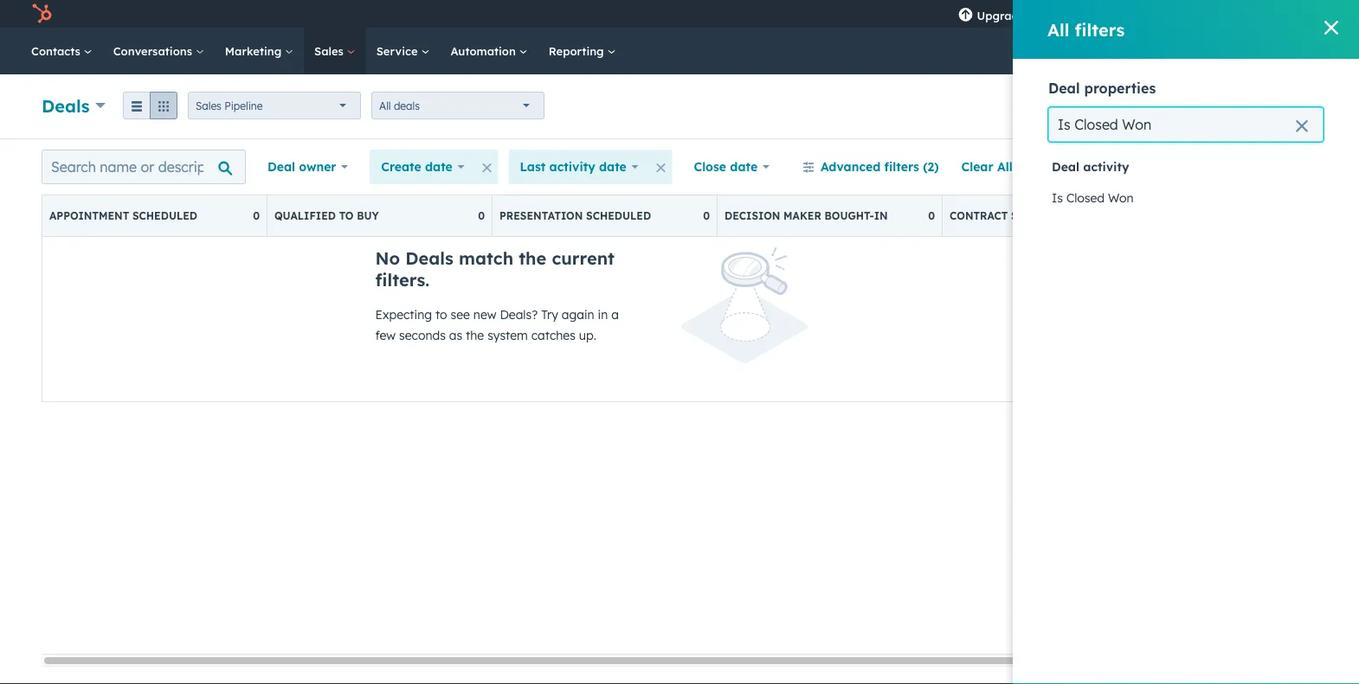 Task type: describe. For each thing, give the bounding box(es) containing it.
advanced
[[821, 159, 881, 174]]

close image
[[1325, 21, 1338, 35]]

all for all filters
[[1048, 19, 1070, 40]]

create for create date
[[381, 159, 421, 174]]

create for create deal
[[1246, 100, 1279, 113]]

0 for decision maker bought-in
[[928, 210, 935, 222]]

menu containing vhs can fix it!
[[946, 0, 1338, 28]]

(2)
[[923, 159, 939, 174]]

0 for appointment scheduled
[[253, 210, 260, 222]]

sales pipeline
[[196, 99, 263, 112]]

is
[[1052, 190, 1063, 206]]

expecting to see new deals? try again in a few seconds as the system catches up.
[[375, 307, 619, 343]]

settings link
[[1148, 5, 1170, 23]]

match
[[459, 248, 513, 269]]

close
[[694, 159, 726, 174]]

clear all button
[[950, 150, 1024, 184]]

deals inside popup button
[[42, 95, 90, 116]]

date for create date
[[425, 159, 453, 174]]

close date
[[694, 159, 758, 174]]

deals?
[[500, 307, 538, 322]]

Search HubSpot search field
[[1116, 36, 1328, 66]]

appointment scheduled
[[49, 210, 197, 222]]

is closed won
[[1052, 190, 1134, 206]]

all for all deals
[[379, 99, 391, 112]]

in
[[874, 210, 888, 222]]

sales link
[[304, 28, 366, 74]]

qualified to buy
[[274, 210, 379, 222]]

deal for deal owner
[[268, 159, 295, 174]]

again
[[562, 307, 594, 322]]

new
[[473, 307, 496, 322]]

calling icon button
[[1043, 2, 1072, 25]]

hubspot image
[[31, 3, 52, 24]]

create date button
[[370, 150, 476, 184]]

automation
[[451, 44, 519, 58]]

deal for deal properties
[[1048, 80, 1080, 97]]

conversations link
[[103, 28, 215, 74]]

deals
[[394, 99, 420, 112]]

decision maker bought-in
[[725, 210, 888, 222]]

presentation
[[500, 210, 583, 222]]

no
[[375, 248, 400, 269]]

all deals
[[379, 99, 420, 112]]

vhs can fix it!
[[1236, 6, 1311, 21]]

0 for presentation scheduled
[[703, 210, 710, 222]]

qualified
[[274, 210, 336, 222]]

see
[[451, 307, 470, 322]]

scheduled for presentation scheduled
[[586, 210, 651, 222]]

properties
[[1084, 80, 1156, 97]]

the inside no deals match the current filters.
[[519, 248, 547, 269]]

contract
[[950, 210, 1008, 222]]

group inside deals banner
[[123, 92, 178, 119]]

notifications button
[[1174, 0, 1203, 28]]

advanced filters (2)
[[821, 159, 939, 174]]

Search name or description search field
[[42, 150, 246, 184]]

marketing
[[225, 44, 285, 58]]

it!
[[1301, 6, 1311, 21]]

filters for all
[[1075, 19, 1125, 40]]

create deal
[[1246, 100, 1303, 113]]

scheduled for appointment scheduled
[[132, 210, 197, 222]]

catches
[[531, 328, 576, 343]]

actions
[[1085, 100, 1122, 113]]

reporting link
[[538, 28, 626, 74]]

marketing link
[[215, 28, 304, 74]]

conversations
[[113, 44, 195, 58]]

deals button
[[42, 93, 106, 118]]

appointment
[[49, 210, 129, 222]]

the inside expecting to see new deals? try again in a few seconds as the system catches up.
[[466, 328, 484, 343]]

terry turtle image
[[1217, 6, 1232, 22]]

vhs can fix it! button
[[1206, 0, 1337, 28]]

help button
[[1116, 0, 1145, 28]]

upgrade image
[[958, 8, 973, 23]]

won
[[1108, 190, 1134, 206]]

contacts link
[[21, 28, 103, 74]]

owner
[[299, 159, 336, 174]]

search button
[[1314, 36, 1344, 66]]

seconds
[[399, 328, 446, 343]]

sales pipeline button
[[188, 92, 361, 119]]



Task type: vqa. For each thing, say whether or not it's contained in the screenshot.
first PDT from the bottom of the October 2023 Feed
no



Task type: locate. For each thing, give the bounding box(es) containing it.
0 horizontal spatial filters
[[884, 159, 919, 174]]

clear
[[961, 159, 993, 174]]

service link
[[366, 28, 440, 74]]

date inside "close date" popup button
[[730, 159, 758, 174]]

no deals match the current filters.
[[375, 248, 615, 291]]

deal activity
[[1052, 159, 1129, 174]]

sales for sales pipeline
[[196, 99, 222, 112]]

all filters
[[1048, 19, 1125, 40]]

vhs
[[1236, 6, 1259, 21]]

all
[[1048, 19, 1070, 40], [379, 99, 391, 112], [997, 159, 1013, 174]]

1 horizontal spatial scheduled
[[586, 210, 651, 222]]

scheduled down search name or description search box
[[132, 210, 197, 222]]

sales left pipeline
[[196, 99, 222, 112]]

to for qualified
[[339, 210, 354, 222]]

0 horizontal spatial date
[[425, 159, 453, 174]]

last activity date button
[[509, 150, 650, 184]]

2 0 from the left
[[478, 210, 485, 222]]

date right close
[[730, 159, 758, 174]]

import
[[1172, 100, 1207, 113]]

close date button
[[683, 150, 781, 184]]

deal for deal activity
[[1052, 159, 1080, 174]]

actions
[[1110, 159, 1153, 174]]

deals right no
[[405, 248, 454, 269]]

1 0 from the left
[[253, 210, 260, 222]]

scheduled up current
[[586, 210, 651, 222]]

1 activity from the left
[[549, 159, 595, 174]]

date
[[425, 159, 453, 174], [599, 159, 627, 174], [730, 159, 758, 174]]

0 horizontal spatial activity
[[549, 159, 595, 174]]

bought-
[[825, 210, 874, 222]]

all left deals
[[379, 99, 391, 112]]

system
[[488, 328, 528, 343]]

calling icon image
[[1050, 7, 1065, 22]]

0 horizontal spatial all
[[379, 99, 391, 112]]

deals
[[42, 95, 90, 116], [405, 248, 454, 269]]

1 vertical spatial filters
[[884, 159, 919, 174]]

0 vertical spatial all
[[1048, 19, 1070, 40]]

3 date from the left
[[730, 159, 758, 174]]

3 0 from the left
[[703, 210, 710, 222]]

deal up is
[[1052, 159, 1080, 174]]

1 vertical spatial the
[[466, 328, 484, 343]]

settings image
[[1151, 7, 1167, 23]]

create
[[1246, 100, 1279, 113], [381, 159, 421, 174]]

sent
[[1011, 210, 1039, 222]]

1 vertical spatial sales
[[196, 99, 222, 112]]

create left deal
[[1246, 100, 1279, 113]]

filters for advanced
[[884, 159, 919, 174]]

few
[[375, 328, 396, 343]]

help image
[[1122, 8, 1138, 23]]

pipeline
[[224, 99, 263, 112]]

create inside button
[[1246, 100, 1279, 113]]

date inside create date 'popup button'
[[425, 159, 453, 174]]

create inside 'popup button'
[[381, 159, 421, 174]]

board actions
[[1070, 159, 1153, 174]]

1 horizontal spatial to
[[435, 307, 447, 322]]

presentation scheduled
[[500, 210, 651, 222]]

filters inside advanced filters (2) button
[[884, 159, 919, 174]]

hubspot link
[[21, 3, 65, 24]]

0
[[253, 210, 260, 222], [478, 210, 485, 222], [703, 210, 710, 222], [928, 210, 935, 222]]

decision
[[725, 210, 780, 222]]

2 vertical spatial all
[[997, 159, 1013, 174]]

the down presentation
[[519, 248, 547, 269]]

import button
[[1157, 93, 1221, 120]]

1 horizontal spatial deals
[[405, 248, 454, 269]]

sales inside popup button
[[196, 99, 222, 112]]

date for close date
[[730, 159, 758, 174]]

row group
[[1048, 149, 1324, 213]]

up.
[[579, 328, 596, 343]]

1 scheduled from the left
[[132, 210, 197, 222]]

sales left service
[[314, 44, 347, 58]]

marketplaces button
[[1076, 0, 1112, 28]]

last activity date
[[520, 159, 627, 174]]

to inside expecting to see new deals? try again in a few seconds as the system catches up.
[[435, 307, 447, 322]]

1 horizontal spatial date
[[599, 159, 627, 174]]

2 horizontal spatial date
[[730, 159, 758, 174]]

2 scheduled from the left
[[586, 210, 651, 222]]

0 horizontal spatial create
[[381, 159, 421, 174]]

deal left owner
[[268, 159, 295, 174]]

all inside button
[[997, 159, 1013, 174]]

1 horizontal spatial create
[[1246, 100, 1279, 113]]

0 left contract
[[928, 210, 935, 222]]

all left marketplaces icon at the top
[[1048, 19, 1070, 40]]

menu item
[[1038, 0, 1041, 28]]

0 horizontal spatial scheduled
[[132, 210, 197, 222]]

try
[[541, 307, 558, 322]]

row group containing deal activity
[[1048, 149, 1324, 213]]

the right as
[[466, 328, 484, 343]]

0 for qualified to buy
[[478, 210, 485, 222]]

as
[[449, 328, 462, 343]]

0 horizontal spatial to
[[339, 210, 354, 222]]

to for expecting
[[435, 307, 447, 322]]

current
[[552, 248, 615, 269]]

1 vertical spatial to
[[435, 307, 447, 322]]

deal owner
[[268, 159, 336, 174]]

activity for deal
[[1083, 159, 1129, 174]]

date down the "all deals" popup button at the top of page
[[425, 159, 453, 174]]

2 date from the left
[[599, 159, 627, 174]]

filters
[[1075, 19, 1125, 40], [884, 159, 919, 174]]

all deals button
[[371, 92, 545, 119]]

create date
[[381, 159, 453, 174]]

search image
[[1323, 45, 1335, 57]]

group
[[123, 92, 178, 119]]

deal properties
[[1048, 80, 1156, 97]]

the
[[519, 248, 547, 269], [466, 328, 484, 343]]

0 left the decision
[[703, 210, 710, 222]]

0 up the match
[[478, 210, 485, 222]]

clear input image
[[1295, 120, 1309, 134]]

buy
[[357, 210, 379, 222]]

create down the all deals
[[381, 159, 421, 174]]

sales
[[314, 44, 347, 58], [196, 99, 222, 112]]

create deal button
[[1232, 93, 1318, 120]]

1 vertical spatial deals
[[405, 248, 454, 269]]

deal owner button
[[256, 150, 359, 184]]

service
[[376, 44, 421, 58]]

0 vertical spatial to
[[339, 210, 354, 222]]

deals banner
[[42, 87, 1318, 121]]

1 vertical spatial create
[[381, 159, 421, 174]]

0 vertical spatial deals
[[42, 95, 90, 116]]

0 vertical spatial the
[[519, 248, 547, 269]]

marketplaces image
[[1086, 8, 1102, 23]]

0 vertical spatial create
[[1246, 100, 1279, 113]]

in
[[598, 307, 608, 322]]

deal inside popup button
[[268, 159, 295, 174]]

2 horizontal spatial all
[[1048, 19, 1070, 40]]

all right clear
[[997, 159, 1013, 174]]

0 left qualified
[[253, 210, 260, 222]]

sales for sales
[[314, 44, 347, 58]]

deal left properties
[[1048, 80, 1080, 97]]

1 horizontal spatial activity
[[1083, 159, 1129, 174]]

menu
[[946, 0, 1338, 28]]

deals down contacts link
[[42, 95, 90, 116]]

upgrade
[[977, 8, 1025, 23]]

clear all
[[961, 159, 1013, 174]]

last
[[520, 159, 546, 174]]

1 date from the left
[[425, 159, 453, 174]]

4 0 from the left
[[928, 210, 935, 222]]

advanced filters (2) button
[[791, 150, 950, 184]]

fix
[[1284, 6, 1298, 21]]

contacts
[[31, 44, 84, 58]]

can
[[1262, 6, 1281, 21]]

activity inside last activity date popup button
[[549, 159, 595, 174]]

all inside popup button
[[379, 99, 391, 112]]

0 vertical spatial filters
[[1075, 19, 1125, 40]]

filters.
[[375, 269, 430, 291]]

automation link
[[440, 28, 538, 74]]

1 horizontal spatial filters
[[1075, 19, 1125, 40]]

deal
[[1282, 100, 1303, 113]]

reporting
[[549, 44, 607, 58]]

0 vertical spatial sales
[[314, 44, 347, 58]]

2 activity from the left
[[1083, 159, 1129, 174]]

closed
[[1066, 190, 1105, 206]]

activity for last
[[549, 159, 595, 174]]

deals inside no deals match the current filters.
[[405, 248, 454, 269]]

deal
[[1048, 80, 1080, 97], [268, 159, 295, 174], [1052, 159, 1080, 174]]

1 horizontal spatial sales
[[314, 44, 347, 58]]

notifications image
[[1180, 8, 1196, 23]]

is closed won button
[[1048, 184, 1324, 213]]

0 horizontal spatial deals
[[42, 95, 90, 116]]

actions button
[[1071, 93, 1147, 120]]

0 horizontal spatial sales
[[196, 99, 222, 112]]

scheduled
[[132, 210, 197, 222], [586, 210, 651, 222]]

expecting
[[375, 307, 432, 322]]

board
[[1070, 159, 1107, 174]]

0 horizontal spatial the
[[466, 328, 484, 343]]

to left see on the left
[[435, 307, 447, 322]]

to left buy
[[339, 210, 354, 222]]

1 horizontal spatial all
[[997, 159, 1013, 174]]

contract sent
[[950, 210, 1039, 222]]

1 horizontal spatial the
[[519, 248, 547, 269]]

1 vertical spatial all
[[379, 99, 391, 112]]

Search search field
[[1048, 107, 1324, 142]]

date inside last activity date popup button
[[599, 159, 627, 174]]

maker
[[784, 210, 821, 222]]

date up the 'presentation scheduled' at the top of the page
[[599, 159, 627, 174]]



